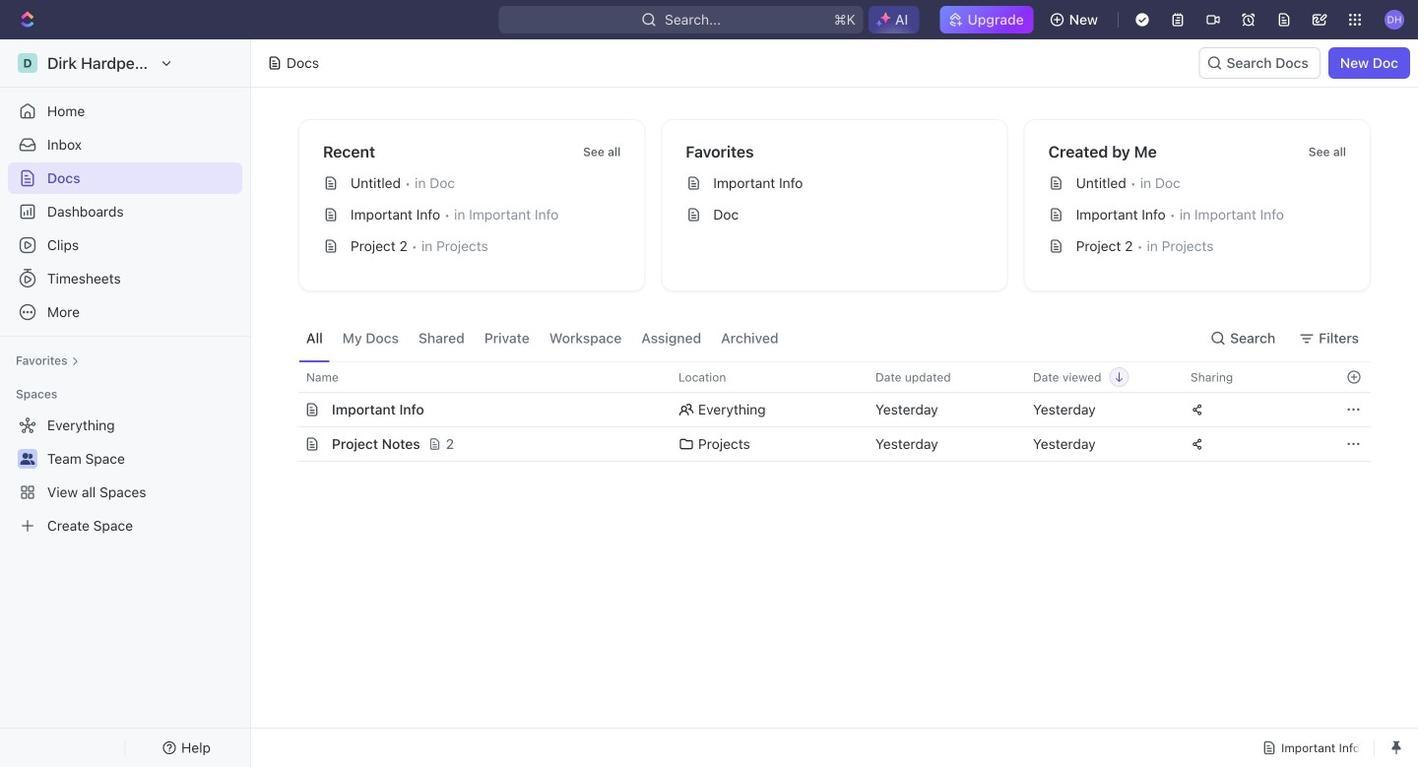 Task type: describe. For each thing, give the bounding box(es) containing it.
1 row from the top
[[277, 361, 1371, 393]]

user group image
[[20, 453, 35, 465]]

2 row from the top
[[277, 392, 1371, 427]]

3 row from the top
[[277, 426, 1371, 462]]

dirk hardpeck's workspace, , element
[[18, 53, 37, 73]]



Task type: locate. For each thing, give the bounding box(es) containing it.
tree inside "sidebar" navigation
[[8, 410, 242, 542]]

sidebar navigation
[[0, 39, 255, 767]]

tab list
[[298, 315, 786, 361]]

row
[[277, 361, 1371, 393], [277, 392, 1371, 427], [277, 426, 1371, 462]]

tree
[[8, 410, 242, 542]]

table
[[277, 361, 1371, 462]]



Task type: vqa. For each thing, say whether or not it's contained in the screenshot.
Tab List
yes



